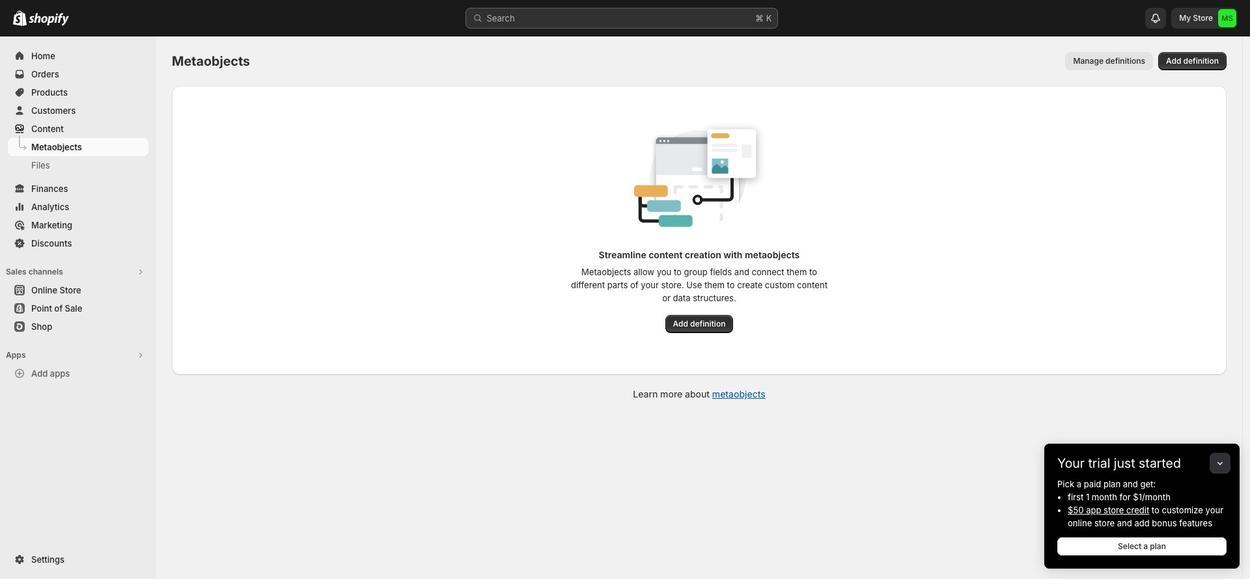 Task type: vqa. For each thing, say whether or not it's contained in the screenshot.
Sales Channels at the left of page
no



Task type: locate. For each thing, give the bounding box(es) containing it.
my store image
[[1219, 9, 1237, 27]]

shopify image
[[13, 10, 27, 26]]

shopify image
[[29, 13, 69, 26]]



